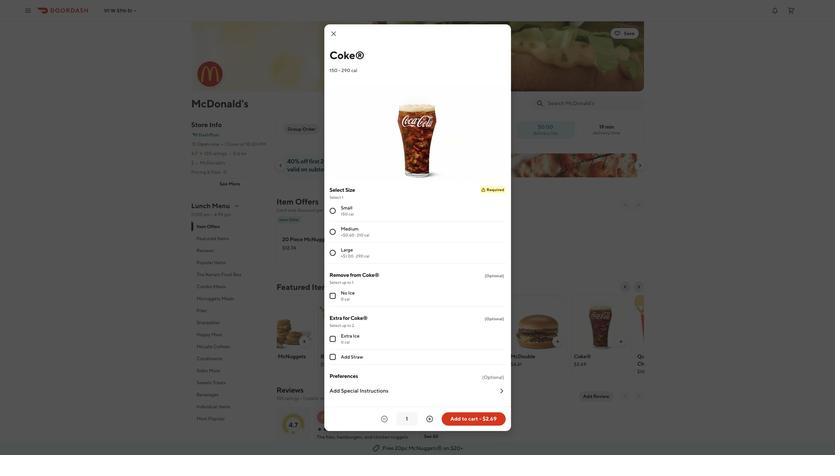 Task type: describe. For each thing, give the bounding box(es) containing it.
sweets treats button
[[191, 377, 269, 389]]

mccafe
[[197, 344, 213, 349]]

order inside button
[[303, 126, 316, 132]]

$0.00
[[538, 124, 554, 130]]

0 items, open order cart image
[[788, 7, 796, 15]]

reviews for reviews 135 ratings • 1 public review
[[277, 386, 304, 394]]

public
[[306, 396, 319, 401]]

happy meal button
[[191, 329, 269, 341]]

20 piece mcnuggets $12.74
[[282, 236, 332, 251]]

2 select from the top
[[330, 195, 341, 200]]

cal inside medium +$0.60 · 210 cal
[[365, 232, 370, 237]]

select inside remove from coke® select up to 1
[[330, 280, 341, 285]]

lunch menu
[[191, 202, 230, 210]]

select size select 1
[[330, 187, 355, 200]]

mcdouble image
[[508, 295, 567, 351]]

add for add review
[[584, 394, 593, 399]]

40%
[[287, 158, 300, 165]]

40welcome,
[[390, 158, 430, 165]]

item offers heading
[[277, 196, 319, 207]]

close coke® image
[[330, 30, 338, 38]]

delivery inside $0.00 delivery fee
[[534, 130, 551, 136]]

popular items
[[197, 260, 226, 265]]

0.6 mi
[[233, 151, 247, 156]]

now
[[210, 141, 219, 147]]

0 vertical spatial mcdonald's
[[191, 97, 249, 110]]

$14.49
[[638, 369, 652, 374]]

2 off from the left
[[368, 158, 376, 165]]

$2.69 inside add to cart - $2.69 button
[[483, 416, 497, 422]]

items for 'featured items' button
[[217, 236, 229, 241]]

min
[[606, 124, 615, 130]]

0 vertical spatial -
[[339, 68, 341, 73]]

290 inside large +$1.00 · 290 cal
[[356, 253, 364, 258]]

mcnuggets meals
[[197, 296, 234, 301]]

increase quantity by 1 image
[[426, 415, 434, 423]]

lunch
[[191, 202, 211, 210]]

cal inside small 150 cal
[[349, 211, 354, 216]]

preferences
[[330, 373, 358, 379]]

item offers limit one discount per order
[[277, 197, 336, 213]]

fries
[[197, 308, 207, 313]]

$12.74
[[282, 245, 296, 251]]

condiments
[[197, 356, 223, 361]]

6 piece mcnuggets image
[[382, 295, 441, 351]]

see more
[[220, 181, 240, 187]]

see for see all
[[424, 434, 432, 439]]

store info
[[191, 121, 222, 128]]

to inside remove from coke® select up to 1
[[348, 280, 351, 285]]

mcdouble $4.61
[[511, 353, 536, 367]]

store
[[191, 121, 208, 128]]

0 horizontal spatial -
[[211, 212, 213, 217]]

combo
[[197, 284, 213, 289]]

add for add straw
[[341, 354, 350, 360]]

0 vertical spatial 135
[[204, 151, 212, 156]]

featured items button
[[191, 233, 269, 245]]

info
[[210, 121, 222, 128]]

pricing
[[191, 170, 206, 175]]

1 vertical spatial 4.7
[[289, 421, 298, 429]]

first
[[309, 158, 320, 165]]

· for medium
[[355, 232, 356, 237]]

mcnuggets for 10 piece mcnuggets
[[278, 353, 306, 360]]

cal inside no ice 0 cal
[[345, 296, 350, 301]]

beverages button
[[191, 389, 269, 401]]

1 vertical spatial order
[[382, 427, 393, 432]]

$4.61
[[511, 362, 522, 367]]

$ • mcdonald's
[[191, 160, 225, 165]]

extra ice 0 cal
[[341, 333, 360, 345]]

up for remove
[[342, 280, 347, 285]]

111
[[104, 8, 110, 13]]

reviews link
[[277, 386, 304, 394]]

111 w 57th st button
[[104, 8, 138, 13]]

10:30
[[246, 141, 258, 147]]

pricing & fees button
[[191, 169, 228, 176]]

$5.51 button
[[381, 295, 441, 378]]

more for see more
[[229, 181, 240, 187]]

delivery inside 19 min delivery time
[[593, 130, 610, 135]]

see more button
[[192, 179, 268, 189]]

piece for 20
[[290, 236, 303, 243]]

offer
[[289, 217, 299, 222]]

• inside reviews 135 ratings • 1 public review
[[301, 396, 302, 401]]

items inside heading
[[312, 282, 333, 292]]

beverages
[[197, 392, 219, 397]]

order
[[325, 208, 336, 213]]

small
[[341, 205, 353, 210]]

11:00
[[191, 212, 203, 217]]

19 min delivery time
[[593, 124, 621, 135]]

featured items heading
[[277, 282, 333, 292]]

shareables button
[[191, 317, 269, 329]]

offers for item offers limit one discount per order
[[295, 197, 319, 206]]

item offers
[[197, 224, 220, 229]]

previous button of carousel image
[[278, 163, 283, 168]]

10 piece mcnuggets button
[[254, 295, 314, 378]]

cal inside extra ice 0 cal
[[345, 340, 350, 345]]

meals for combo meals
[[213, 284, 226, 289]]

for
[[343, 315, 350, 321]]

• right now
[[221, 141, 223, 147]]

items for popular items button on the bottom of the page
[[214, 260, 226, 265]]

remove from coke® group
[[330, 271, 506, 306]]

doordash
[[363, 427, 381, 432]]

reviews 135 ratings • 1 public review
[[277, 386, 334, 401]]

mi
[[241, 151, 247, 156]]

fries button
[[191, 305, 269, 317]]

time
[[611, 130, 621, 135]]

big
[[321, 353, 329, 360]]

medium
[[341, 226, 359, 231]]

st
[[128, 8, 132, 13]]

add special instructions
[[330, 388, 389, 394]]

kerwin
[[206, 272, 221, 277]]

$20+
[[451, 445, 464, 451]]

closes
[[225, 141, 240, 147]]

coke® inside extra for coke® select up to 2
[[351, 315, 368, 321]]

extra for coke® group
[[330, 314, 506, 365]]

0 vertical spatial next button of carousel image
[[638, 163, 643, 168]]

sides more
[[197, 368, 220, 373]]

ice for for
[[353, 333, 360, 339]]

meal inside quarter pounder with cheese deluxe meal $14.49
[[674, 361, 686, 367]]

135 inside reviews 135 ratings • 1 public review
[[277, 396, 284, 401]]

Item Search search field
[[548, 100, 639, 107]]

more for sides more
[[209, 368, 220, 373]]

free 20pc mcnuggetsⓡ on $20+
[[383, 445, 464, 451]]

popular inside button
[[208, 416, 225, 421]]

featured items inside button
[[197, 236, 229, 241]]

add straw
[[341, 354, 363, 360]]

none radio inside select size group
[[330, 229, 336, 235]]

double cheeseburger image
[[445, 295, 504, 351]]

2 inside 40% off first 2 orders up to $10 off with 40welcome, valid on subtotals $15
[[321, 158, 324, 165]]

• right $
[[196, 160, 198, 165]]

$2.69 inside the coke® $2.69
[[574, 362, 587, 367]]

of 5 stars
[[286, 441, 301, 446]]

· for large
[[355, 253, 355, 258]]

0 horizontal spatial 4.7
[[191, 151, 198, 156]]

remove from coke® select up to 1
[[330, 272, 379, 285]]

big mac meal $13.79
[[321, 353, 353, 367]]

most popular
[[197, 416, 225, 421]]

straw
[[351, 354, 363, 360]]

&
[[207, 170, 210, 175]]

menu
[[212, 202, 230, 210]]

fees
[[211, 170, 221, 175]]

0.6
[[233, 151, 240, 156]]

0 vertical spatial ratings
[[213, 151, 227, 156]]

quarter
[[638, 353, 656, 360]]

happy meal
[[197, 332, 222, 337]]

to inside 40% off first 2 orders up to $10 off with 40welcome, valid on subtotals $15
[[351, 158, 357, 165]]

on inside 40% off first 2 orders up to $10 off with 40welcome, valid on subtotals $15
[[301, 166, 308, 173]]

previous image
[[623, 394, 628, 399]]



Task type: locate. For each thing, give the bounding box(es) containing it.
1 horizontal spatial meal
[[341, 353, 353, 360]]

4:59
[[214, 212, 224, 217]]

0 down no at the left
[[341, 296, 344, 301]]

0 vertical spatial offers
[[295, 197, 319, 206]]

210
[[357, 232, 364, 237]]

1 horizontal spatial 2
[[352, 323, 354, 328]]

None radio
[[330, 229, 336, 235]]

meal up mccafe coffees
[[212, 332, 222, 337]]

combo meals
[[197, 284, 226, 289]]

mcnuggets down per
[[304, 236, 332, 243]]

2 add item to cart image from the left
[[619, 339, 624, 344]]

sweets treats
[[197, 380, 226, 385]]

(optional) for remove from coke®
[[485, 273, 505, 278]]

0 vertical spatial reviews
[[197, 248, 214, 253]]

offers inside item offers limit one discount per order
[[295, 197, 319, 206]]

add item to cart image
[[302, 339, 307, 344], [619, 339, 624, 344]]

meals for mcnuggets meals
[[222, 296, 234, 301]]

0 horizontal spatial add item to cart image
[[302, 339, 307, 344]]

0 horizontal spatial off
[[301, 158, 308, 165]]

extra for extra for coke®
[[330, 315, 342, 321]]

reviews inside reviews 135 ratings • 1 public review
[[277, 386, 304, 394]]

1 vertical spatial featured items
[[277, 282, 333, 292]]

previous button of carousel image
[[623, 202, 628, 208], [623, 284, 628, 290]]

on left "$20+" at the bottom right of page
[[444, 445, 450, 451]]

1 horizontal spatial $2.69
[[574, 362, 587, 367]]

extra for extra ice
[[341, 333, 352, 339]]

1 vertical spatial -
[[211, 212, 213, 217]]

0 vertical spatial on
[[301, 166, 308, 173]]

select up order
[[330, 195, 341, 200]]

1 horizontal spatial offers
[[295, 197, 319, 206]]

2 up extra ice 0 cal
[[352, 323, 354, 328]]

next button of carousel image
[[636, 284, 642, 290]]

popular inside button
[[197, 260, 213, 265]]

2 vertical spatial 1
[[303, 396, 305, 401]]

to
[[351, 158, 357, 165], [348, 280, 351, 285], [348, 323, 351, 328], [462, 416, 468, 422]]

up for extra
[[342, 323, 347, 328]]

offers for item offers
[[207, 224, 220, 229]]

see for see more
[[220, 181, 228, 187]]

0 vertical spatial 1
[[342, 195, 344, 200]]

valid
[[287, 166, 300, 173]]

cal inside large +$1.00 · 290 cal
[[365, 253, 370, 258]]

deluxe
[[657, 361, 673, 367]]

2 0 from the top
[[341, 340, 344, 345]]

1 horizontal spatial more
[[229, 181, 240, 187]]

1 vertical spatial 1
[[352, 280, 354, 285]]

0 horizontal spatial more
[[209, 368, 220, 373]]

large
[[341, 247, 353, 252]]

mcnuggets meals button
[[191, 293, 269, 305]]

fee
[[552, 130, 558, 136]]

up inside 40% off first 2 orders up to $10 off with 40welcome, valid on subtotals $15
[[343, 158, 350, 165]]

0 horizontal spatial ratings
[[213, 151, 227, 156]]

1 previous button of carousel image from the top
[[623, 202, 628, 208]]

with right the pounder
[[679, 353, 689, 360]]

0 for extra
[[341, 340, 344, 345]]

None radio
[[330, 208, 336, 214], [330, 250, 336, 256], [330, 208, 336, 214], [330, 250, 336, 256]]

ratings inside reviews 135 ratings • 1 public review
[[285, 396, 300, 401]]

meals inside combo meals button
[[213, 284, 226, 289]]

1 vertical spatial ·
[[355, 253, 355, 258]]

20
[[282, 236, 289, 243]]

popular up the at the bottom left of the page
[[197, 260, 213, 265]]

• closes at 10:30 pm
[[221, 141, 266, 147]]

19
[[600, 124, 605, 130]]

0 vertical spatial meals
[[213, 284, 226, 289]]

2 vertical spatial item
[[197, 224, 206, 229]]

am
[[204, 212, 210, 217]]

0 vertical spatial (optional)
[[485, 273, 505, 278]]

open menu image
[[24, 7, 32, 15]]

offers up discount
[[295, 197, 319, 206]]

mcdonald's up pricing & fees button
[[200, 160, 225, 165]]

mcnuggets
[[304, 236, 332, 243], [278, 353, 306, 360]]

individual items button
[[191, 401, 269, 413]]

1 vertical spatial $2.69
[[483, 416, 497, 422]]

1 horizontal spatial order
[[382, 427, 393, 432]]

to inside button
[[462, 416, 468, 422]]

extra
[[330, 315, 342, 321], [341, 333, 352, 339]]

1 horizontal spatial 4.7
[[289, 421, 298, 429]]

coke® inside remove from coke® select up to 1
[[362, 272, 379, 278]]

3 select from the top
[[330, 280, 341, 285]]

11:00 am - 4:59 pm
[[191, 212, 231, 217]]

1 vertical spatial more
[[209, 368, 220, 373]]

0 vertical spatial 290
[[342, 68, 351, 73]]

items for individual items button
[[219, 404, 230, 409]]

piece right 10
[[264, 353, 277, 360]]

2 horizontal spatial 1
[[352, 280, 354, 285]]

add inside extra for coke® group
[[341, 354, 350, 360]]

2 vertical spatial -
[[480, 416, 482, 422]]

item offer
[[279, 217, 299, 222]]

add to cart - $2.69 button
[[442, 412, 506, 426]]

order down the decrease quantity by 1 image
[[382, 427, 393, 432]]

4.7
[[191, 151, 198, 156], [289, 421, 298, 429]]

0 horizontal spatial $2.69
[[483, 416, 497, 422]]

order right group
[[303, 126, 316, 132]]

1 down from
[[352, 280, 354, 285]]

1 inside remove from coke® select up to 1
[[352, 280, 354, 285]]

delivery down $0.00
[[534, 130, 551, 136]]

coke® dialog
[[324, 24, 511, 431]]

items
[[217, 236, 229, 241], [214, 260, 226, 265], [312, 282, 333, 292], [219, 404, 230, 409]]

special
[[341, 388, 359, 394]]

select promotional banner element
[[441, 178, 481, 190]]

mcdonald's up info
[[191, 97, 249, 110]]

1 horizontal spatial 150
[[341, 211, 348, 216]]

$13.79
[[321, 362, 335, 367]]

1 vertical spatial see
[[424, 434, 432, 439]]

0 horizontal spatial reviews
[[197, 248, 214, 253]]

0 for remove
[[341, 296, 344, 301]]

items down beverages button
[[219, 404, 230, 409]]

None checkbox
[[330, 293, 336, 299], [330, 336, 336, 342], [330, 293, 336, 299], [330, 336, 336, 342]]

4 select from the top
[[330, 323, 341, 328]]

featured items
[[197, 236, 229, 241], [277, 282, 333, 292]]

items up the kerwin frost box
[[214, 260, 226, 265]]

· inside medium +$0.60 · 210 cal
[[355, 232, 356, 237]]

2 vertical spatial (optional)
[[483, 375, 505, 380]]

1 vertical spatial previous button of carousel image
[[623, 284, 628, 290]]

see inside the see more button
[[220, 181, 228, 187]]

of
[[286, 441, 289, 446]]

quarter pounder with cheese deluxe meal image
[[635, 295, 694, 351]]

sides more button
[[191, 365, 269, 377]]

stars
[[293, 441, 301, 446]]

10 piece mcnuggets image
[[255, 295, 314, 351]]

delivery left time
[[593, 130, 610, 135]]

meal
[[212, 332, 222, 337], [341, 353, 353, 360], [674, 361, 686, 367]]

1 inside the select size select 1
[[342, 195, 344, 200]]

· left 210
[[355, 232, 356, 237]]

review
[[320, 396, 334, 401]]

0 inside extra ice 0 cal
[[341, 340, 344, 345]]

0 vertical spatial featured
[[197, 236, 216, 241]]

2 right first
[[321, 158, 324, 165]]

add left review
[[584, 394, 593, 399]]

subtotals
[[309, 166, 333, 173]]

• right 11/11/23
[[360, 427, 362, 432]]

open now
[[197, 141, 219, 147]]

group
[[288, 126, 302, 132]]

add right mac
[[341, 354, 350, 360]]

with right $10
[[377, 158, 389, 165]]

0 vertical spatial meal
[[212, 332, 222, 337]]

featured inside heading
[[277, 282, 310, 292]]

ice for from
[[349, 290, 355, 295]]

0 vertical spatial popular
[[197, 260, 213, 265]]

add for add to cart - $2.69
[[451, 416, 461, 422]]

extra inside extra ice 0 cal
[[341, 333, 352, 339]]

150 inside small 150 cal
[[341, 211, 348, 216]]

• left 0.6
[[229, 151, 231, 156]]

condiments button
[[191, 353, 269, 365]]

1 vertical spatial on
[[444, 445, 450, 451]]

individual items
[[197, 404, 230, 409]]

135 up $ • mcdonald's
[[204, 151, 212, 156]]

remove
[[330, 272, 349, 278]]

ice down extra for coke® select up to 2
[[353, 333, 360, 339]]

• doordash order
[[360, 427, 393, 432]]

2 inside extra for coke® select up to 2
[[352, 323, 354, 328]]

medium +$0.60 · 210 cal
[[341, 226, 370, 237]]

up down 'for'
[[342, 323, 347, 328]]

select left 'size'
[[330, 187, 345, 193]]

meals down the kerwin frost box
[[213, 284, 226, 289]]

add item to cart image for 10 piece mcnuggets image
[[302, 339, 307, 344]]

per
[[317, 208, 324, 213]]

select down remove
[[330, 280, 341, 285]]

item down the 11:00
[[197, 224, 206, 229]]

extra left 'for'
[[330, 315, 342, 321]]

0 vertical spatial featured items
[[197, 236, 229, 241]]

1 vertical spatial popular
[[208, 416, 225, 421]]

meal inside button
[[212, 332, 222, 337]]

$5.01 button
[[445, 295, 504, 378]]

see inside see all link
[[424, 434, 432, 439]]

1 horizontal spatial reviews
[[277, 386, 304, 394]]

11/11/23
[[345, 427, 359, 432]]

Add Straw checkbox
[[330, 354, 336, 360]]

happy
[[197, 332, 211, 337]]

1 vertical spatial ratings
[[285, 396, 300, 401]]

0 horizontal spatial 290
[[342, 68, 351, 73]]

add special instructions button
[[330, 382, 506, 400]]

combo meals button
[[191, 281, 269, 293]]

mcnuggets
[[197, 296, 221, 301]]

0 horizontal spatial featured
[[197, 236, 216, 241]]

add left cart
[[451, 416, 461, 422]]

sweets
[[197, 380, 212, 385]]

1 vertical spatial with
[[679, 353, 689, 360]]

(optional) inside extra for coke® group
[[485, 316, 505, 321]]

0 horizontal spatial order
[[303, 126, 316, 132]]

1 horizontal spatial -
[[339, 68, 341, 73]]

to down 'for'
[[348, 323, 351, 328]]

see all
[[424, 434, 439, 439]]

piece right 20
[[290, 236, 303, 243]]

1 horizontal spatial ratings
[[285, 396, 300, 401]]

meals inside mcnuggets meals button
[[222, 296, 234, 301]]

1 vertical spatial extra
[[341, 333, 352, 339]]

delivery
[[593, 130, 610, 135], [534, 130, 551, 136]]

piece
[[290, 236, 303, 243], [264, 353, 277, 360]]

item for item offers
[[197, 224, 206, 229]]

reviews for reviews
[[197, 248, 214, 253]]

$15
[[334, 166, 344, 173]]

1 vertical spatial mcdonald's
[[200, 160, 225, 165]]

ice inside no ice 0 cal
[[349, 290, 355, 295]]

0 horizontal spatial 135
[[204, 151, 212, 156]]

up up $15 on the left of the page
[[343, 158, 350, 165]]

all
[[433, 434, 439, 439]]

mcnuggets inside 20 piece mcnuggets $12.74
[[304, 236, 332, 243]]

0 vertical spatial order
[[303, 126, 316, 132]]

order
[[303, 126, 316, 132], [382, 427, 393, 432]]

with inside quarter pounder with cheese deluxe meal $14.49
[[679, 353, 689, 360]]

free
[[383, 445, 394, 451]]

big mac meal image
[[318, 295, 377, 351]]

instructions
[[360, 388, 389, 394]]

cart
[[469, 416, 478, 422]]

more up menu
[[229, 181, 240, 187]]

- inside button
[[480, 416, 482, 422]]

to left $10
[[351, 158, 357, 165]]

see left all
[[424, 434, 432, 439]]

meals
[[213, 284, 226, 289], [222, 296, 234, 301]]

1 horizontal spatial add item to cart image
[[619, 339, 624, 344]]

0 vertical spatial with
[[377, 158, 389, 165]]

add item to cart image
[[555, 339, 561, 344]]

1 vertical spatial ice
[[353, 333, 360, 339]]

select size group
[[330, 186, 506, 263]]

piece for 10
[[264, 353, 277, 360]]

more right sides
[[209, 368, 220, 373]]

0 vertical spatial up
[[343, 158, 350, 165]]

item up limit
[[277, 197, 294, 206]]

ice right no at the left
[[349, 290, 355, 295]]

0 vertical spatial ice
[[349, 290, 355, 295]]

2 delivery from the left
[[534, 130, 551, 136]]

· right +$1.00
[[355, 253, 355, 258]]

coffees
[[213, 344, 230, 349]]

1 vertical spatial 290
[[356, 253, 364, 258]]

(optional) for extra for coke®
[[485, 316, 505, 321]]

1 horizontal spatial piece
[[290, 236, 303, 243]]

to inside extra for coke® select up to 2
[[348, 323, 351, 328]]

featured
[[197, 236, 216, 241], [277, 282, 310, 292]]

1 horizontal spatial featured
[[277, 282, 310, 292]]

5
[[290, 441, 292, 446]]

items inside button
[[217, 236, 229, 241]]

1 vertical spatial offers
[[207, 224, 220, 229]]

the kerwin frost box button
[[191, 269, 269, 281]]

select inside extra for coke® select up to 2
[[330, 323, 341, 328]]

up down remove
[[342, 280, 347, 285]]

2 vertical spatial up
[[342, 323, 347, 328]]

1 vertical spatial 2
[[352, 323, 354, 328]]

1 inside reviews 135 ratings • 1 public review
[[303, 396, 305, 401]]

1 vertical spatial meals
[[222, 296, 234, 301]]

ice inside extra ice 0 cal
[[353, 333, 360, 339]]

1 horizontal spatial 290
[[356, 253, 364, 258]]

add item to cart image for coke® image
[[619, 339, 624, 344]]

notification bell image
[[772, 7, 780, 15]]

135 down "reviews" link
[[277, 396, 284, 401]]

1 vertical spatial next button of carousel image
[[636, 202, 642, 208]]

meal down the pounder
[[674, 361, 686, 367]]

popular down individual items
[[208, 416, 225, 421]]

Current quantity is 1 number field
[[401, 415, 414, 423]]

coke® image
[[572, 295, 631, 351]]

1 vertical spatial (optional)
[[485, 316, 505, 321]]

coke® $2.69
[[574, 353, 591, 367]]

0 vertical spatial $2.69
[[574, 362, 587, 367]]

item
[[277, 197, 294, 206], [279, 217, 288, 222], [197, 224, 206, 229]]

1 vertical spatial piece
[[264, 353, 277, 360]]

ratings down "reviews" link
[[285, 396, 300, 401]]

0 up add straw
[[341, 340, 344, 345]]

1 up small
[[342, 195, 344, 200]]

off right $10
[[368, 158, 376, 165]]

w
[[111, 8, 116, 13]]

111 w 57th st
[[104, 8, 132, 13]]

0 vertical spatial item
[[277, 197, 294, 206]]

(optional) inside "remove from coke®" group
[[485, 273, 505, 278]]

mcdonald's image
[[191, 21, 644, 91], [197, 61, 223, 87]]

1 add item to cart image from the left
[[302, 339, 307, 344]]

sides
[[197, 368, 208, 373]]

150 - 290 cal
[[330, 68, 358, 73]]

off left first
[[301, 158, 308, 165]]

meals up fries button
[[222, 296, 234, 301]]

next image
[[636, 394, 642, 399]]

cheese
[[638, 361, 656, 367]]

0 inside no ice 0 cal
[[341, 296, 344, 301]]

2 horizontal spatial meal
[[674, 361, 686, 367]]

ratings down now
[[213, 151, 227, 156]]

1 vertical spatial up
[[342, 280, 347, 285]]

up inside extra for coke® select up to 2
[[342, 323, 347, 328]]

0 horizontal spatial featured items
[[197, 236, 229, 241]]

on right valid
[[301, 166, 308, 173]]

+$0.60
[[341, 232, 355, 237]]

0 vertical spatial previous button of carousel image
[[623, 202, 628, 208]]

1 0 from the top
[[341, 296, 344, 301]]

0 vertical spatial more
[[229, 181, 240, 187]]

up inside remove from coke® select up to 1
[[342, 280, 347, 285]]

• left public
[[301, 396, 302, 401]]

mcnuggets for 20 piece mcnuggets $12.74
[[304, 236, 332, 243]]

mac
[[330, 353, 340, 360]]

1 horizontal spatial see
[[424, 434, 432, 439]]

0 horizontal spatial delivery
[[534, 130, 551, 136]]

featured inside button
[[197, 236, 216, 241]]

4.7 up $
[[191, 151, 198, 156]]

offers down "11:00 am - 4:59 pm"
[[207, 224, 220, 229]]

0 horizontal spatial 2
[[321, 158, 324, 165]]

0 vertical spatial 150
[[330, 68, 338, 73]]

· inside large +$1.00 · 290 cal
[[355, 253, 355, 258]]

add up review
[[330, 388, 340, 394]]

0 vertical spatial 2
[[321, 158, 324, 165]]

extra down extra for coke® select up to 2
[[341, 333, 352, 339]]

see all link
[[419, 407, 444, 455]]

mccafe coffees button
[[191, 341, 269, 353]]

popular items button
[[191, 257, 269, 269]]

1 vertical spatial meal
[[341, 353, 353, 360]]

1 off from the left
[[301, 158, 308, 165]]

to left cart
[[462, 416, 468, 422]]

1 select from the top
[[330, 187, 345, 193]]

1 left public
[[303, 396, 305, 401]]

0 vertical spatial 4.7
[[191, 151, 198, 156]]

meal inside big mac meal $13.79
[[341, 353, 353, 360]]

add for add special instructions
[[330, 388, 340, 394]]

1 vertical spatial 135
[[277, 396, 284, 401]]

meal right mac
[[341, 353, 353, 360]]

item for item offers limit one discount per order
[[277, 197, 294, 206]]

see down fees
[[220, 181, 228, 187]]

1 vertical spatial 0
[[341, 340, 344, 345]]

orders
[[325, 158, 342, 165]]

item down limit
[[279, 217, 288, 222]]

mcdonald's
[[191, 97, 249, 110], [200, 160, 225, 165]]

mccafe coffees
[[197, 344, 230, 349]]

items up reviews button
[[217, 236, 229, 241]]

large +$1.00 · 290 cal
[[341, 247, 370, 258]]

1 delivery from the left
[[593, 130, 610, 135]]

to down from
[[348, 280, 351, 285]]

mcnuggets inside button
[[278, 353, 306, 360]]

piece inside 20 piece mcnuggets $12.74
[[290, 236, 303, 243]]

0 horizontal spatial meal
[[212, 332, 222, 337]]

item for item offer
[[279, 217, 288, 222]]

$5.51
[[384, 362, 396, 367]]

+$1.00
[[341, 253, 354, 258]]

0 vertical spatial extra
[[330, 315, 342, 321]]

1 horizontal spatial 135
[[277, 396, 284, 401]]

piece inside button
[[264, 353, 277, 360]]

1 vertical spatial item
[[279, 217, 288, 222]]

add review
[[584, 394, 610, 399]]

2 previous button of carousel image from the top
[[623, 284, 628, 290]]

0 vertical spatial see
[[220, 181, 228, 187]]

next button of carousel image
[[638, 163, 643, 168], [636, 202, 642, 208]]

decrease quantity by 1 image
[[381, 415, 389, 423]]

with inside 40% off first 2 orders up to $10 off with 40welcome, valid on subtotals $15
[[377, 158, 389, 165]]

1 horizontal spatial featured items
[[277, 282, 333, 292]]

mcnuggets right 10
[[278, 353, 306, 360]]

1 horizontal spatial on
[[444, 445, 450, 451]]

items down remove
[[312, 282, 333, 292]]

reviews inside button
[[197, 248, 214, 253]]

4.7 up of 5 stars
[[289, 421, 298, 429]]

0 vertical spatial ·
[[355, 232, 356, 237]]

0 horizontal spatial 150
[[330, 68, 338, 73]]

item inside item offers limit one discount per order
[[277, 197, 294, 206]]

open
[[197, 141, 210, 147]]

select up extra ice 0 cal
[[330, 323, 341, 328]]

group order button
[[284, 124, 320, 134]]

extra inside extra for coke® select up to 2
[[330, 315, 342, 321]]



Task type: vqa. For each thing, say whether or not it's contained in the screenshot.
$10.65 •
no



